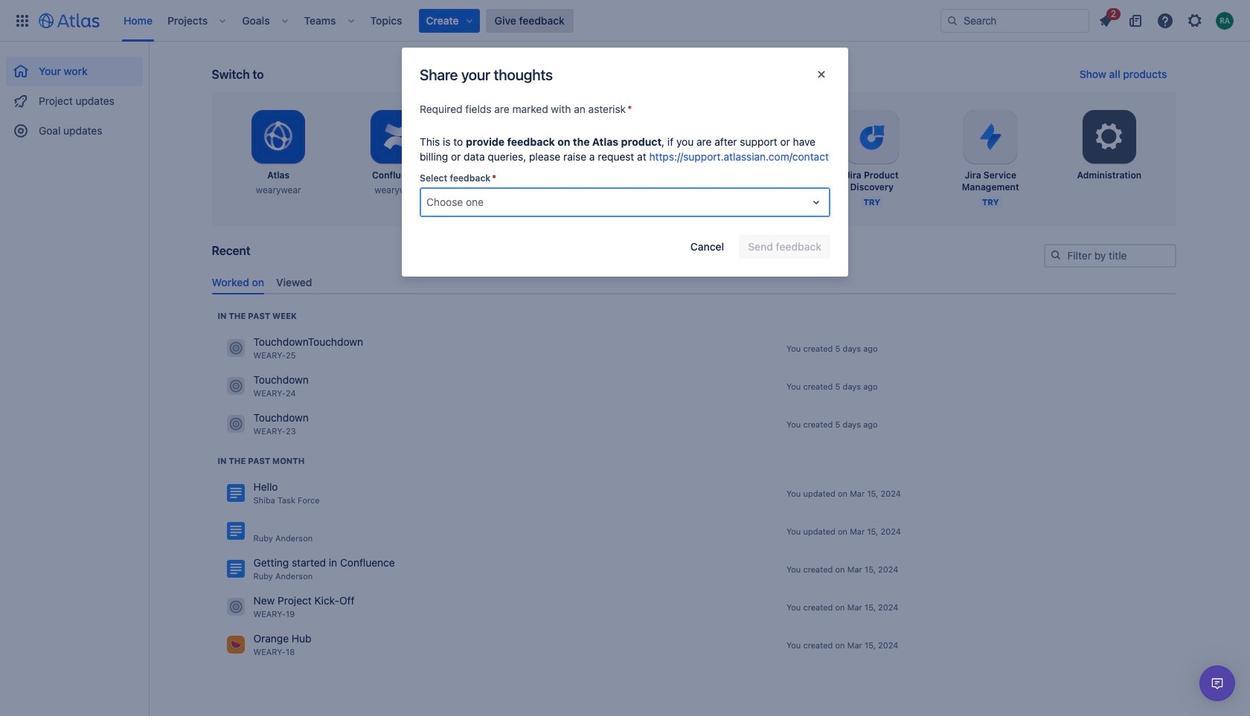Task type: locate. For each thing, give the bounding box(es) containing it.
banner
[[0, 0, 1251, 42]]

1 heading from the top
[[218, 310, 297, 322]]

close modal image
[[813, 66, 831, 83]]

1 confluence image from the top
[[227, 485, 245, 503]]

1 vertical spatial heading
[[218, 455, 305, 467]]

townsquare image
[[227, 378, 245, 396], [227, 416, 245, 433], [227, 599, 245, 617]]

0 vertical spatial townsquare image
[[227, 340, 245, 358]]

confluence image down confluence icon
[[227, 561, 245, 579]]

3 townsquare image from the top
[[227, 599, 245, 617]]

2 townsquare image from the top
[[227, 416, 245, 433]]

1 vertical spatial confluence image
[[227, 561, 245, 579]]

0 vertical spatial heading
[[218, 310, 297, 322]]

0 vertical spatial townsquare image
[[227, 378, 245, 396]]

confluence image
[[227, 485, 245, 503], [227, 561, 245, 579]]

search image
[[1050, 249, 1062, 261]]

None search field
[[941, 9, 1090, 32]]

1 vertical spatial townsquare image
[[227, 416, 245, 433]]

None text field
[[427, 195, 429, 210]]

tab list
[[206, 270, 1182, 295]]

2 vertical spatial townsquare image
[[227, 599, 245, 617]]

heading
[[218, 310, 297, 322], [218, 455, 305, 467]]

0 vertical spatial confluence image
[[227, 485, 245, 503]]

confluence image up confluence icon
[[227, 485, 245, 503]]

townsquare image
[[227, 340, 245, 358], [227, 637, 245, 655]]

help image
[[1157, 12, 1175, 29]]

2 heading from the top
[[218, 455, 305, 467]]

1 vertical spatial townsquare image
[[227, 637, 245, 655]]

group
[[6, 42, 143, 150]]



Task type: vqa. For each thing, say whether or not it's contained in the screenshot.
first Settings icon from the left
no



Task type: describe. For each thing, give the bounding box(es) containing it.
heading for 2nd confluence image from the bottom of the page
[[218, 455, 305, 467]]

open intercom messenger image
[[1209, 675, 1227, 693]]

2 confluence image from the top
[[227, 561, 245, 579]]

confluence image
[[227, 523, 245, 541]]

heading for second townsquare image from the bottom
[[218, 310, 297, 322]]

settings image
[[1092, 119, 1128, 155]]

Search field
[[941, 9, 1090, 32]]

2 townsquare image from the top
[[227, 637, 245, 655]]

Filter by title field
[[1045, 246, 1175, 266]]

1 townsquare image from the top
[[227, 378, 245, 396]]

open image
[[808, 194, 826, 211]]

1 townsquare image from the top
[[227, 340, 245, 358]]

top element
[[9, 0, 941, 41]]

search image
[[947, 15, 959, 26]]



